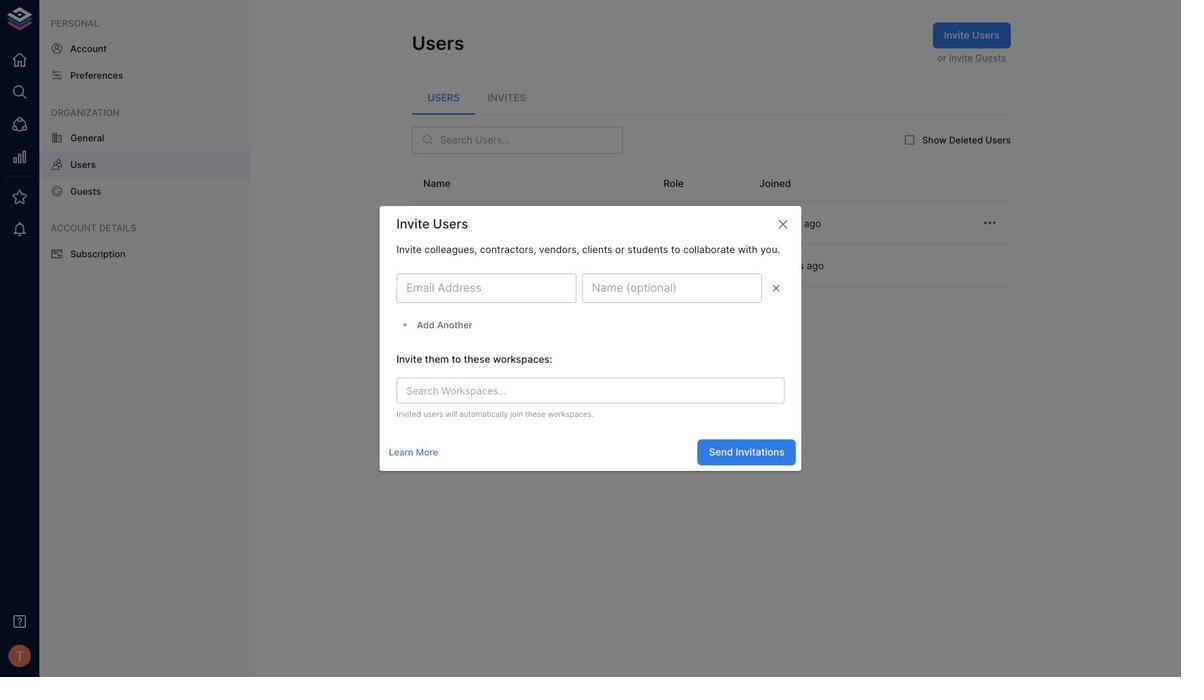 Task type: vqa. For each thing, say whether or not it's contained in the screenshot.
the right Marketing
no



Task type: locate. For each thing, give the bounding box(es) containing it.
Email Address text field
[[397, 273, 577, 303]]

Search Workspaces... text field
[[401, 382, 757, 399]]

Name (optional) text field
[[582, 273, 762, 303]]

tab list
[[412, 81, 1011, 114]]

dialog
[[380, 206, 802, 471]]



Task type: describe. For each thing, give the bounding box(es) containing it.
Search Users... text field
[[440, 126, 623, 154]]



